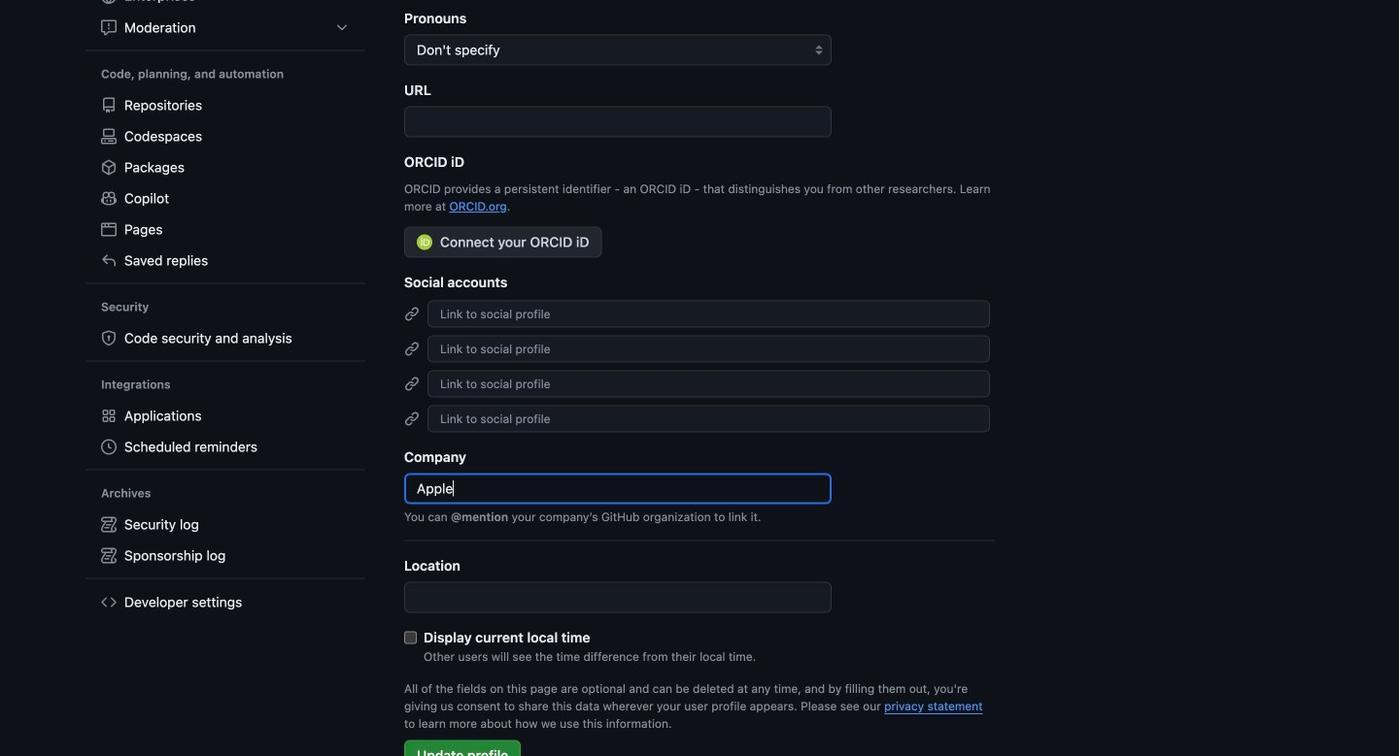Task type: locate. For each thing, give the bounding box(es) containing it.
0 vertical spatial social account image
[[404, 376, 420, 392]]

1 vertical spatial social account image
[[404, 341, 420, 357]]

2 link to social profile text field from the top
[[428, 336, 990, 363]]

apps image
[[101, 409, 117, 424]]

log image up code icon
[[101, 548, 117, 564]]

clock image
[[101, 440, 117, 455]]

repo image
[[101, 98, 117, 113]]

2 log image from the top
[[101, 548, 117, 564]]

Link to social profile text field
[[428, 371, 990, 398]]

0 vertical spatial social account image
[[404, 306, 420, 322]]

package image
[[101, 160, 117, 175]]

0 vertical spatial link to social profile text field
[[428, 301, 990, 328]]

2 social account image from the top
[[404, 411, 420, 427]]

log image down the clock image
[[101, 517, 117, 533]]

1 vertical spatial social account image
[[404, 411, 420, 427]]

2 list from the top
[[93, 90, 358, 276]]

1 log image from the top
[[101, 517, 117, 533]]

Link to social profile text field
[[428, 301, 990, 328], [428, 336, 990, 363], [428, 406, 990, 433]]

log image
[[101, 517, 117, 533], [101, 548, 117, 564]]

codespaces image
[[101, 129, 117, 144]]

link to social profile text field for second social account icon from the top
[[428, 336, 990, 363]]

link to social profile text field for second social account icon from the bottom of the page
[[428, 301, 990, 328]]

None checkbox
[[404, 632, 417, 645]]

None text field
[[404, 474, 832, 505]]

social account image
[[404, 376, 420, 392], [404, 411, 420, 427]]

4 list from the top
[[93, 510, 358, 572]]

browser image
[[101, 222, 117, 238]]

social account image
[[404, 306, 420, 322], [404, 341, 420, 357]]

None text field
[[404, 106, 832, 137], [404, 582, 832, 614], [404, 106, 832, 137], [404, 582, 832, 614]]

link to social profile text field for 1st social account image from the bottom of the page
[[428, 406, 990, 433]]

list
[[93, 0, 358, 43], [93, 90, 358, 276], [93, 401, 358, 463], [93, 510, 358, 572]]

0 vertical spatial log image
[[101, 517, 117, 533]]

1 link to social profile text field from the top
[[428, 301, 990, 328]]

3 link to social profile text field from the top
[[428, 406, 990, 433]]

1 vertical spatial log image
[[101, 548, 117, 564]]

2 vertical spatial link to social profile text field
[[428, 406, 990, 433]]

1 vertical spatial link to social profile text field
[[428, 336, 990, 363]]



Task type: describe. For each thing, give the bounding box(es) containing it.
shield lock image
[[101, 331, 117, 346]]

3 list from the top
[[93, 401, 358, 463]]

2 social account image from the top
[[404, 341, 420, 357]]

1 social account image from the top
[[404, 376, 420, 392]]

globe image
[[101, 0, 117, 4]]

code image
[[101, 595, 117, 611]]

copilot image
[[101, 191, 117, 206]]

1 list from the top
[[93, 0, 358, 43]]

1 social account image from the top
[[404, 306, 420, 322]]

reply image
[[101, 253, 117, 269]]



Task type: vqa. For each thing, say whether or not it's contained in the screenshot.
Why am I seeing this? image at top right
no



